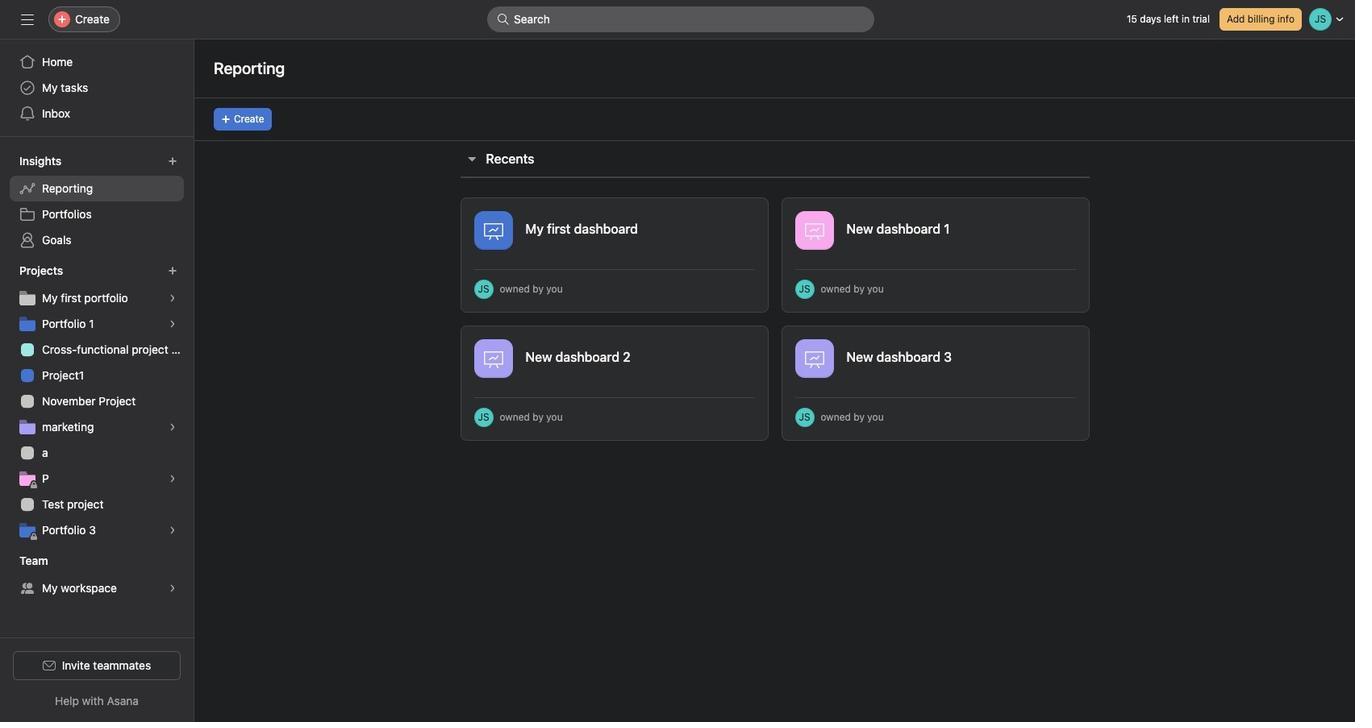 Task type: describe. For each thing, give the bounding box(es) containing it.
hide sidebar image
[[21, 13, 34, 26]]

report image
[[805, 349, 824, 369]]

see details, p image
[[168, 474, 178, 484]]

teams element
[[0, 547, 194, 605]]

insights element
[[0, 147, 194, 257]]

projects element
[[0, 257, 194, 547]]

see details, marketing image
[[168, 423, 178, 433]]

see details, portfolio 1 image
[[168, 320, 178, 329]]

see details, my workspace image
[[168, 584, 178, 594]]

collapse list for this section: recents image
[[465, 153, 478, 165]]



Task type: locate. For each thing, give the bounding box(es) containing it.
list box
[[487, 6, 875, 32]]

global element
[[0, 40, 194, 136]]

see details, portfolio 3 image
[[168, 526, 178, 536]]

see details, my first portfolio image
[[168, 294, 178, 303]]

new project or portfolio image
[[168, 266, 178, 276]]

report image
[[484, 221, 503, 240], [805, 221, 824, 240], [484, 349, 503, 369]]

new insights image
[[168, 157, 178, 166]]

prominent image
[[497, 13, 510, 26]]



Task type: vqa. For each thing, say whether or not it's contained in the screenshot.
Town to the right
no



